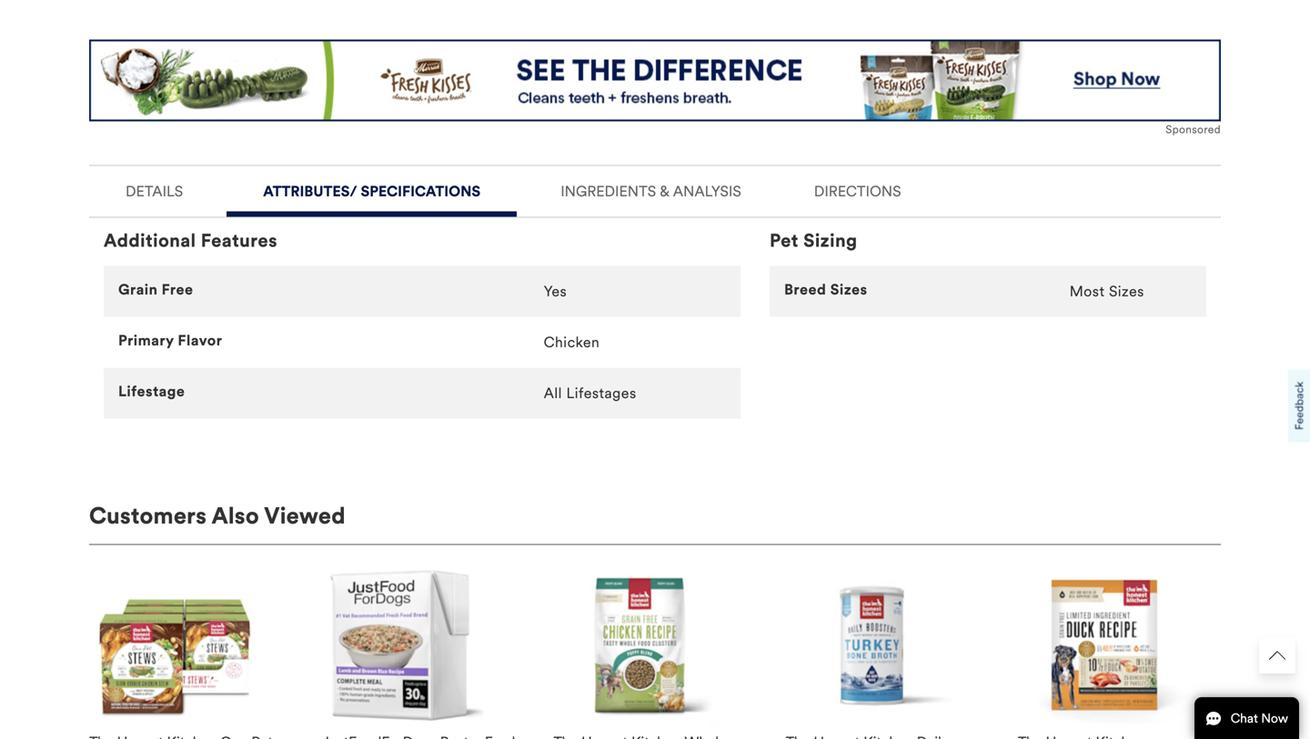 Task type: describe. For each thing, give the bounding box(es) containing it.
ingredients & analysis button
[[532, 166, 770, 211]]

sponsored
[[1166, 123, 1221, 136]]

primary
[[118, 331, 174, 350]]

sizing
[[803, 230, 858, 252]]

attributes/ specifications button
[[227, 166, 517, 211]]

flavor
[[178, 331, 222, 350]]

yes
[[544, 282, 567, 301]]

pet
[[770, 230, 799, 252]]

most sizes
[[1070, 282, 1144, 301]]

primary flavor
[[118, 331, 222, 350]]

scroll to top image
[[1269, 648, 1286, 664]]

sponsored link
[[89, 39, 1221, 138]]

attributes/ specifications
[[263, 182, 481, 200]]

all lifestages
[[544, 384, 637, 402]]

additional features
[[104, 230, 278, 252]]

free
[[162, 280, 193, 299]]

details button
[[96, 166, 212, 211]]

all
[[544, 384, 562, 402]]

viewed
[[264, 502, 346, 530]]

sizes for breed sizes
[[830, 280, 868, 299]]

ingredients & analysis
[[561, 182, 741, 200]]

directions
[[814, 182, 901, 200]]

product details tab list
[[89, 165, 1221, 433]]



Task type: locate. For each thing, give the bounding box(es) containing it.
sizes for most sizes
[[1109, 282, 1144, 301]]

chicken
[[544, 333, 600, 351]]

most
[[1070, 282, 1105, 301]]

features
[[201, 230, 278, 252]]

also
[[212, 502, 259, 530]]

pet sizing
[[770, 230, 858, 252]]

directions button
[[785, 166, 930, 211]]

0 horizontal spatial sizes
[[830, 280, 868, 299]]

sizes right most
[[1109, 282, 1144, 301]]

additional
[[104, 230, 196, 252]]

breed sizes
[[784, 280, 868, 299]]

specifications
[[361, 182, 481, 200]]

breed
[[784, 280, 826, 299]]

grain free
[[118, 280, 193, 299]]

details
[[126, 182, 183, 200]]

&
[[660, 182, 670, 200]]

ingredients
[[561, 182, 656, 200]]

analysis
[[673, 182, 741, 200]]

1 horizontal spatial sizes
[[1109, 282, 1144, 301]]

sizes right breed
[[830, 280, 868, 299]]

sizes
[[830, 280, 868, 299], [1109, 282, 1144, 301]]

lifestage
[[118, 382, 185, 401]]

attributes/
[[263, 182, 357, 200]]

customers also viewed
[[89, 502, 346, 530]]

customers
[[89, 502, 207, 530]]

styled arrow button link
[[1259, 638, 1296, 674]]

grain
[[118, 280, 158, 299]]

lifestages
[[566, 384, 637, 402]]



Task type: vqa. For each thing, say whether or not it's contained in the screenshot.


